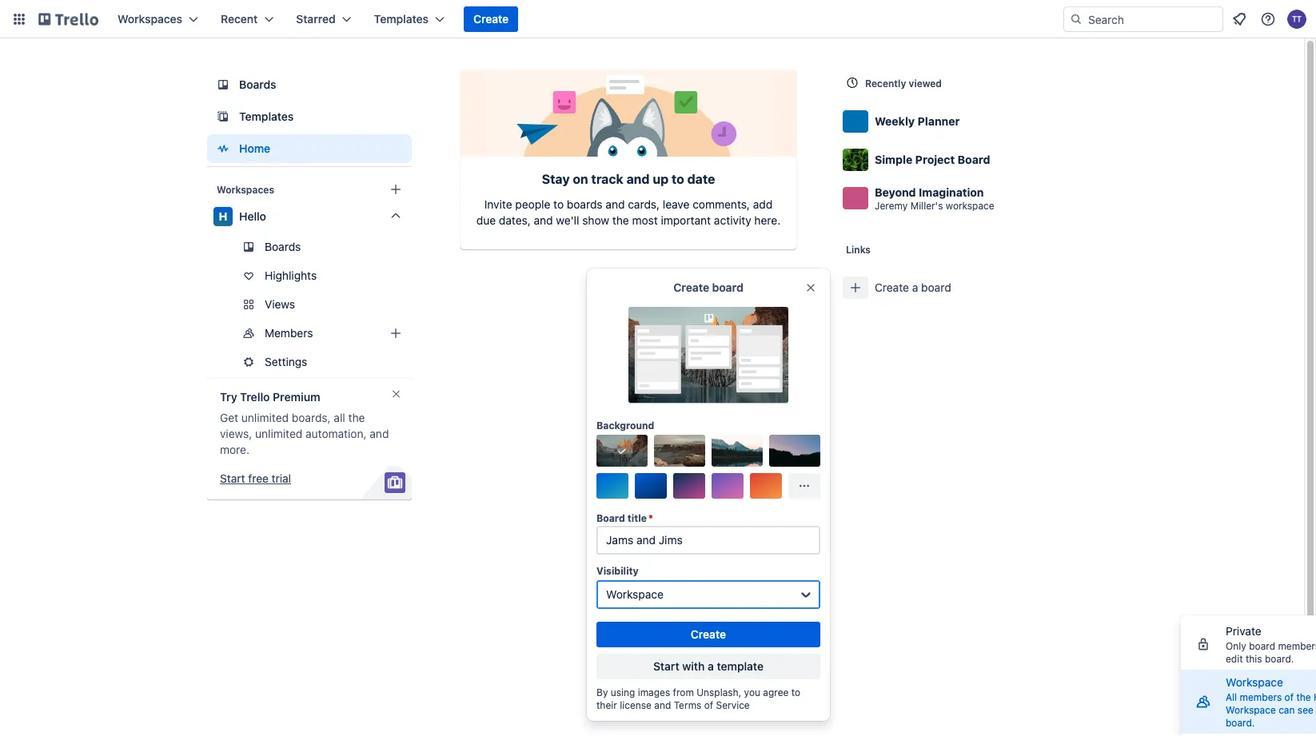 Task type: vqa. For each thing, say whether or not it's contained in the screenshot.
THE ACTIONS
no



Task type: describe. For each thing, give the bounding box(es) containing it.
workspace all members of the h
[[1226, 676, 1317, 729]]

links
[[846, 244, 871, 255]]

private only board members
[[1226, 625, 1317, 665]]

views link
[[207, 292, 412, 318]]

terry turtle (terryturtle) image
[[1288, 10, 1307, 29]]

date
[[688, 172, 716, 187]]

up
[[653, 172, 669, 187]]

background
[[597, 420, 655, 431]]

weekly planner
[[875, 115, 960, 128]]

automation,
[[306, 428, 367, 441]]

planner
[[918, 115, 960, 128]]

stay
[[542, 172, 570, 187]]

license link
[[620, 700, 652, 711]]

terms of service link
[[674, 700, 750, 711]]

custom image image
[[616, 445, 629, 458]]

board for private only board members
[[1250, 641, 1276, 652]]

background element
[[597, 435, 821, 499]]

boards for templates
[[239, 78, 276, 91]]

try trello premium get unlimited boards, all the views, unlimited automation, and more.
[[220, 391, 389, 457]]

get
[[220, 412, 238, 425]]

workspace for workspace all members of the h
[[1226, 676, 1284, 690]]

from
[[673, 687, 694, 698]]

their
[[597, 700, 617, 711]]

private
[[1226, 625, 1262, 638]]

project
[[916, 153, 955, 166]]

templates button
[[365, 6, 454, 32]]

simple project board
[[875, 153, 991, 166]]

of for workspace
[[1285, 692, 1294, 703]]

and down people at the top left
[[534, 214, 553, 227]]

create button inside primary 'element'
[[464, 6, 519, 32]]

back to home image
[[38, 6, 98, 32]]

viewed
[[909, 78, 942, 89]]

unsplash,
[[697, 687, 742, 698]]

here.
[[755, 214, 781, 227]]

and inside the try trello premium get unlimited boards, all the views, unlimited automation, and more.
[[370, 428, 389, 441]]

highlights link
[[207, 263, 412, 289]]

board title *
[[597, 513, 653, 524]]

most
[[632, 214, 658, 227]]

views
[[265, 298, 295, 311]]

members inside private only board members
[[1279, 641, 1317, 652]]

jeremy
[[875, 200, 908, 212]]

trial
[[272, 472, 291, 486]]

you
[[744, 687, 761, 698]]

create a board
[[875, 281, 952, 294]]

more.
[[220, 444, 250, 457]]

templates link
[[207, 102, 412, 131]]

add image
[[386, 324, 406, 343]]

board for create a board
[[922, 281, 952, 294]]

members inside workspace all members of the h
[[1240, 692, 1283, 703]]

open information menu image
[[1261, 11, 1277, 27]]

start for start with a template
[[654, 660, 680, 674]]

home link
[[207, 134, 412, 163]]

start for start free trial
[[220, 472, 245, 486]]

simple
[[875, 153, 913, 166]]

0 vertical spatial h
[[219, 210, 228, 223]]

create for create a board
[[875, 281, 910, 294]]

miller's
[[911, 200, 944, 212]]

terms
[[674, 700, 702, 711]]

boards,
[[292, 412, 331, 425]]

of for license
[[705, 700, 714, 711]]

templates inside templates link
[[239, 110, 294, 123]]

agree
[[763, 687, 789, 698]]

invite
[[485, 198, 512, 211]]

free
[[248, 472, 269, 486]]

the inside workspace all members of the h
[[1297, 692, 1312, 703]]

recently viewed
[[866, 78, 942, 89]]

license and terms of service
[[620, 700, 750, 711]]

boards link for highlights
[[207, 234, 412, 260]]

members link
[[207, 321, 412, 346]]

starred button
[[287, 6, 361, 32]]

all
[[1226, 692, 1238, 703]]

stay on track and up to date
[[542, 172, 716, 187]]

the inside the try trello premium get unlimited boards, all the views, unlimited automation, and more.
[[348, 412, 365, 425]]

0 horizontal spatial board
[[712, 281, 744, 294]]

1 vertical spatial board
[[597, 513, 625, 524]]

by using images from unsplash, you agree to their
[[597, 687, 801, 711]]

activity
[[714, 214, 752, 227]]

starred
[[296, 12, 336, 26]]

members
[[265, 327, 313, 340]]

images
[[638, 687, 671, 698]]

close popover image
[[805, 282, 818, 294]]

boards for highlights
[[265, 240, 301, 254]]

search image
[[1070, 13, 1083, 26]]

and down images
[[655, 700, 671, 711]]

create inside primary 'element'
[[474, 12, 509, 26]]

recent
[[221, 12, 258, 26]]

leave
[[663, 198, 690, 211]]

comments,
[[693, 198, 750, 211]]

invite people to boards and cards, leave comments, add due dates, and we'll show the most important activity here.
[[477, 198, 781, 227]]

simple project board link
[[837, 141, 1110, 179]]

and left up
[[627, 172, 650, 187]]

add
[[753, 198, 773, 211]]

trello
[[240, 391, 270, 404]]

to inside by using images from unsplash, you agree to their
[[792, 687, 801, 698]]

imagination
[[919, 186, 984, 199]]

template
[[717, 660, 764, 674]]



Task type: locate. For each thing, give the bounding box(es) containing it.
workspace
[[606, 588, 664, 602], [1226, 676, 1284, 690]]

create inside create a board button
[[875, 281, 910, 294]]

service
[[716, 700, 750, 711]]

1 horizontal spatial a
[[913, 281, 919, 294]]

create button
[[464, 6, 519, 32], [597, 622, 821, 648]]

premium
[[273, 391, 321, 404]]

boards link up highlights 'link'
[[207, 234, 412, 260]]

create for create board
[[674, 281, 710, 294]]

the right all
[[348, 412, 365, 425]]

a inside button
[[708, 660, 714, 674]]

h left hello
[[219, 210, 228, 223]]

templates right starred dropdown button
[[374, 12, 429, 26]]

0 horizontal spatial the
[[348, 412, 365, 425]]

template board image
[[214, 107, 233, 126]]

views,
[[220, 428, 252, 441]]

1 horizontal spatial to
[[672, 172, 685, 187]]

0 vertical spatial unlimited
[[242, 412, 289, 425]]

boards right board icon
[[239, 78, 276, 91]]

0 vertical spatial create button
[[464, 6, 519, 32]]

0 notifications image
[[1230, 10, 1250, 29]]

0 vertical spatial board
[[958, 153, 991, 166]]

1 horizontal spatial board
[[922, 281, 952, 294]]

weekly
[[875, 115, 915, 128]]

0 vertical spatial members
[[1279, 641, 1317, 652]]

workspaces button
[[108, 6, 208, 32]]

1 vertical spatial boards link
[[207, 234, 412, 260]]

templates
[[374, 12, 429, 26], [239, 110, 294, 123]]

unlimited down the boards,
[[255, 428, 303, 441]]

0 horizontal spatial start
[[220, 472, 245, 486]]

2 horizontal spatial to
[[792, 687, 801, 698]]

start inside button
[[654, 660, 680, 674]]

boards link up templates link
[[207, 70, 412, 99]]

templates up home
[[239, 110, 294, 123]]

workspaces
[[118, 12, 182, 26], [217, 184, 274, 195]]

highlights
[[265, 269, 317, 282]]

weekly planner link
[[837, 102, 1110, 141]]

the down private only board members
[[1297, 692, 1312, 703]]

and
[[627, 172, 650, 187], [606, 198, 625, 211], [534, 214, 553, 227], [370, 428, 389, 441], [655, 700, 671, 711]]

0 horizontal spatial h
[[219, 210, 228, 223]]

to up we'll on the top left
[[554, 198, 564, 211]]

all
[[334, 412, 345, 425]]

boards
[[567, 198, 603, 211]]

primary element
[[0, 0, 1317, 38]]

board down weekly planner link
[[958, 153, 991, 166]]

0 horizontal spatial templates
[[239, 110, 294, 123]]

of down unsplash,
[[705, 700, 714, 711]]

board
[[958, 153, 991, 166], [597, 513, 625, 524]]

on
[[573, 172, 589, 187]]

create for bottom create button
[[691, 628, 726, 642]]

and right automation,
[[370, 428, 389, 441]]

create a workspace image
[[386, 180, 406, 199]]

1 horizontal spatial workspaces
[[217, 184, 274, 195]]

using
[[611, 687, 635, 698]]

recent button
[[211, 6, 283, 32]]

0 vertical spatial templates
[[374, 12, 429, 26]]

1 vertical spatial the
[[348, 412, 365, 425]]

board inside button
[[922, 281, 952, 294]]

1 horizontal spatial workspace
[[1226, 676, 1284, 690]]

workspaces inside popup button
[[118, 12, 182, 26]]

unlimited
[[242, 412, 289, 425], [255, 428, 303, 441]]

2 horizontal spatial the
[[1297, 692, 1312, 703]]

start free trial
[[220, 472, 291, 486]]

1 horizontal spatial the
[[613, 214, 629, 227]]

templates inside templates dropdown button
[[374, 12, 429, 26]]

workspace for workspace
[[606, 588, 664, 602]]

dates,
[[499, 214, 531, 227]]

0 vertical spatial to
[[672, 172, 685, 187]]

workspace inside workspace all members of the h
[[1226, 676, 1284, 690]]

1 horizontal spatial templates
[[374, 12, 429, 26]]

of down private only board members
[[1285, 692, 1294, 703]]

0 horizontal spatial workspaces
[[118, 12, 182, 26]]

0 horizontal spatial create button
[[464, 6, 519, 32]]

start inside button
[[220, 472, 245, 486]]

to right up
[[672, 172, 685, 187]]

show
[[583, 214, 610, 227]]

board
[[712, 281, 744, 294], [922, 281, 952, 294], [1250, 641, 1276, 652]]

switch to… image
[[11, 11, 27, 27]]

boards
[[239, 78, 276, 91], [265, 240, 301, 254]]

beyond imagination jeremy miller's workspace
[[875, 186, 995, 212]]

start left free
[[220, 472, 245, 486]]

1 boards link from the top
[[207, 70, 412, 99]]

1 vertical spatial to
[[554, 198, 564, 211]]

the left the 'most'
[[613, 214, 629, 227]]

important
[[661, 214, 711, 227]]

1 vertical spatial create button
[[597, 622, 821, 648]]

1 vertical spatial templates
[[239, 110, 294, 123]]

recently
[[866, 78, 907, 89]]

by
[[597, 687, 608, 698]]

0 vertical spatial boards
[[239, 78, 276, 91]]

0 horizontal spatial workspace
[[606, 588, 664, 602]]

home image
[[214, 139, 233, 158]]

cards,
[[628, 198, 660, 211]]

None text field
[[597, 526, 821, 555]]

settings link
[[207, 350, 412, 375]]

2 horizontal spatial board
[[1250, 641, 1276, 652]]

1 vertical spatial workspace
[[1226, 676, 1284, 690]]

the
[[613, 214, 629, 227], [348, 412, 365, 425], [1297, 692, 1312, 703]]

a
[[913, 281, 919, 294], [708, 660, 714, 674]]

and up the show
[[606, 198, 625, 211]]

settings
[[265, 356, 308, 369]]

start free trial button
[[220, 471, 291, 487]]

create
[[474, 12, 509, 26], [674, 281, 710, 294], [875, 281, 910, 294], [691, 628, 726, 642]]

2 boards link from the top
[[207, 234, 412, 260]]

create a board button
[[837, 269, 1110, 307]]

visibility
[[597, 566, 639, 577]]

of inside workspace all members of the h
[[1285, 692, 1294, 703]]

workspace up all at right
[[1226, 676, 1284, 690]]

due
[[477, 214, 496, 227]]

the inside invite people to boards and cards, leave comments, add due dates, and we'll show the most important activity here.
[[613, 214, 629, 227]]

unlimited down trello
[[242, 412, 289, 425]]

board image
[[214, 75, 233, 94]]

1 horizontal spatial h
[[1314, 692, 1317, 703]]

0 horizontal spatial to
[[554, 198, 564, 211]]

license
[[620, 700, 652, 711]]

0 vertical spatial the
[[613, 214, 629, 227]]

1 horizontal spatial create button
[[597, 622, 821, 648]]

title
[[628, 513, 647, 524]]

try
[[220, 391, 237, 404]]

start
[[220, 472, 245, 486], [654, 660, 680, 674]]

1 vertical spatial h
[[1314, 692, 1317, 703]]

workspace down visibility
[[606, 588, 664, 602]]

only
[[1226, 641, 1247, 652]]

hello
[[239, 210, 266, 223]]

Search field
[[1083, 7, 1223, 31]]

1 vertical spatial members
[[1240, 692, 1283, 703]]

we'll
[[556, 214, 580, 227]]

with
[[683, 660, 705, 674]]

h
[[219, 210, 228, 223], [1314, 692, 1317, 703]]

track
[[592, 172, 624, 187]]

0 vertical spatial start
[[220, 472, 245, 486]]

1 vertical spatial unlimited
[[255, 428, 303, 441]]

create board
[[674, 281, 744, 294]]

h down private only board members
[[1314, 692, 1317, 703]]

members right only
[[1279, 641, 1317, 652]]

1 vertical spatial start
[[654, 660, 680, 674]]

board left 'title' on the bottom of page
[[597, 513, 625, 524]]

2 vertical spatial the
[[1297, 692, 1312, 703]]

0 horizontal spatial board
[[597, 513, 625, 524]]

to right agree
[[792, 687, 801, 698]]

beyond
[[875, 186, 917, 199]]

0 vertical spatial a
[[913, 281, 919, 294]]

start with a template
[[654, 660, 764, 674]]

to inside invite people to boards and cards, leave comments, add due dates, and we'll show the most important activity here.
[[554, 198, 564, 211]]

workspace
[[946, 200, 995, 212]]

2 vertical spatial to
[[792, 687, 801, 698]]

0 vertical spatial boards link
[[207, 70, 412, 99]]

1 horizontal spatial start
[[654, 660, 680, 674]]

of
[[1285, 692, 1294, 703], [705, 700, 714, 711]]

board inside private only board members
[[1250, 641, 1276, 652]]

0 vertical spatial workspace
[[606, 588, 664, 602]]

1 vertical spatial boards
[[265, 240, 301, 254]]

1 horizontal spatial board
[[958, 153, 991, 166]]

1 vertical spatial a
[[708, 660, 714, 674]]

0 horizontal spatial a
[[708, 660, 714, 674]]

people
[[515, 198, 551, 211]]

h inside workspace all members of the h
[[1314, 692, 1317, 703]]

to
[[672, 172, 685, 187], [554, 198, 564, 211], [792, 687, 801, 698]]

home
[[239, 142, 270, 155]]

0 horizontal spatial of
[[705, 700, 714, 711]]

start left with
[[654, 660, 680, 674]]

*
[[649, 513, 653, 524]]

1 vertical spatial workspaces
[[217, 184, 274, 195]]

boards up highlights
[[265, 240, 301, 254]]

a inside button
[[913, 281, 919, 294]]

members
[[1279, 641, 1317, 652], [1240, 692, 1283, 703]]

boards link for templates
[[207, 70, 412, 99]]

1 horizontal spatial of
[[1285, 692, 1294, 703]]

0 vertical spatial workspaces
[[118, 12, 182, 26]]

start with a template button
[[597, 654, 821, 680]]

members right all at right
[[1240, 692, 1283, 703]]



